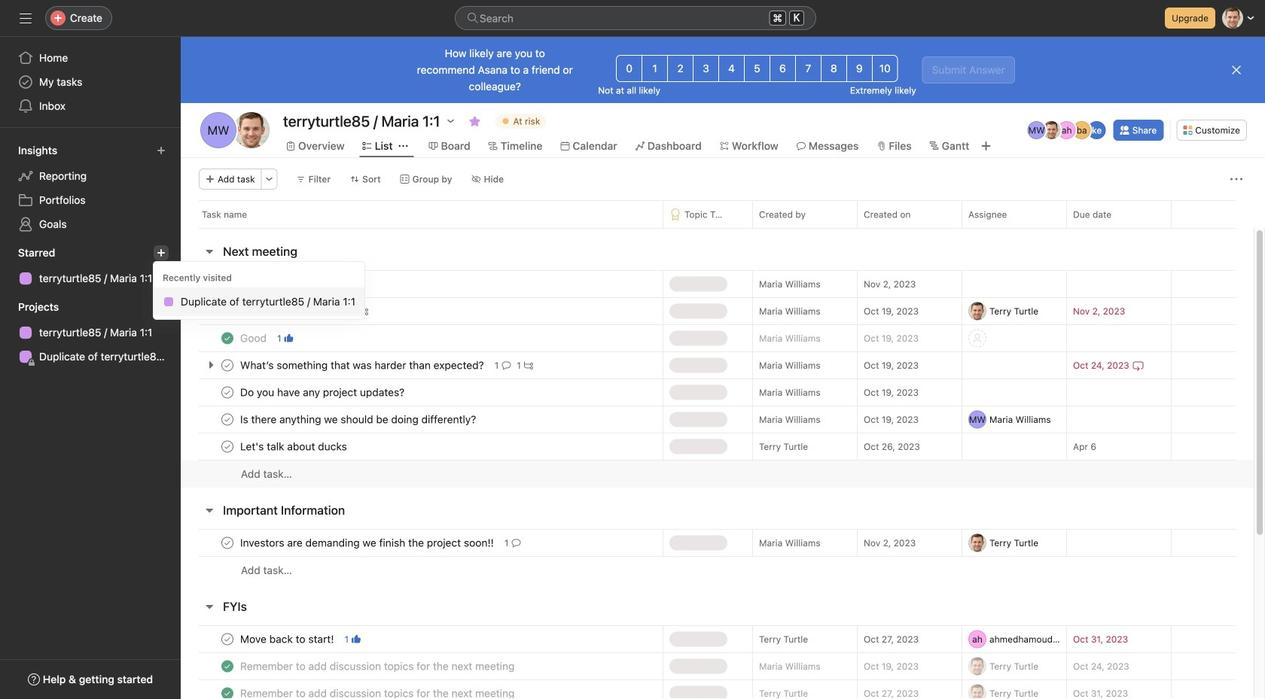Task type: vqa. For each thing, say whether or not it's contained in the screenshot.
sixth Mark complete option
yes



Task type: locate. For each thing, give the bounding box(es) containing it.
2 mark complete image from the top
[[218, 534, 236, 552]]

task name text field for mark complete option within move back to start! cell completed checkbox
[[237, 686, 519, 700]]

mark complete image inside new milestone 'cell'
[[218, 275, 236, 293]]

mark complete checkbox inside star this project cell
[[218, 302, 236, 320]]

completed image
[[218, 329, 236, 348], [218, 685, 236, 700]]

Completed checkbox
[[218, 329, 236, 348], [218, 658, 236, 676], [218, 685, 236, 700]]

completed image down completed image
[[218, 685, 236, 700]]

mark complete image for mark complete checkbox in the is there anything we should be doing differently? cell
[[218, 411, 236, 429]]

2 vertical spatial completed checkbox
[[218, 685, 236, 700]]

1 like. you liked this task image
[[352, 635, 361, 644]]

mark complete image inside "let's talk about ducks" cell
[[218, 438, 236, 456]]

mark complete image for mark complete option inside the new milestone 'cell'
[[218, 275, 236, 293]]

1 task name text field from the top
[[237, 331, 271, 346]]

add items to starred image
[[157, 248, 166, 258]]

header fyis tree grid
[[181, 626, 1254, 700]]

5 task name text field from the top
[[237, 659, 519, 674]]

4 mark complete checkbox from the top
[[218, 438, 236, 456]]

mark complete image
[[218, 438, 236, 456], [218, 534, 236, 552], [218, 631, 236, 649]]

mark complete checkbox inside "let's talk about ducks" cell
[[218, 438, 236, 456]]

more actions image
[[1230, 173, 1242, 185]]

1 collapse task list for this group image from the top
[[203, 505, 215, 517]]

2 collapse task list for this group image from the top
[[203, 601, 215, 613]]

2 completed checkbox from the top
[[218, 658, 236, 676]]

is there anything we should be doing differently? cell
[[181, 406, 663, 434]]

6 mark complete checkbox from the top
[[218, 631, 236, 649]]

mark complete image inside move back to start! cell
[[218, 631, 236, 649]]

2 mark complete checkbox from the top
[[218, 302, 236, 320]]

completed image inside remember to add discussion topics for the next meeting cell
[[218, 685, 236, 700]]

3 completed checkbox from the top
[[218, 685, 236, 700]]

mark complete checkbox inside investors are demanding we finish the project soon!! "cell"
[[218, 534, 236, 552]]

4 mark complete image from the top
[[218, 384, 236, 402]]

more actions image
[[265, 175, 274, 184]]

remember to add discussion topics for the next meeting cell
[[181, 653, 663, 681], [181, 680, 663, 700]]

Mark complete checkbox
[[218, 275, 236, 293], [218, 302, 236, 320], [218, 357, 236, 375], [218, 438, 236, 456], [218, 534, 236, 552], [218, 631, 236, 649]]

expand subtask list for the task what's something that was harder than expected? image
[[205, 359, 217, 371]]

completed image
[[218, 658, 236, 676]]

task name text field inside "what's something that was harder than expected?" cell
[[237, 358, 488, 373]]

mark complete image inside is there anything we should be doing differently? cell
[[218, 411, 236, 429]]

None field
[[455, 6, 816, 30]]

task name text field inside "good" cell
[[237, 331, 271, 346]]

Mark complete checkbox
[[218, 384, 236, 402], [218, 411, 236, 429]]

None radio
[[616, 55, 642, 82], [667, 55, 694, 82], [693, 55, 719, 82], [744, 55, 770, 82], [770, 55, 796, 82], [821, 55, 847, 82], [846, 55, 873, 82], [616, 55, 642, 82], [667, 55, 694, 82], [693, 55, 719, 82], [744, 55, 770, 82], [770, 55, 796, 82], [821, 55, 847, 82], [846, 55, 873, 82]]

1 vertical spatial completed image
[[218, 685, 236, 700]]

Task name text field
[[237, 277, 316, 292], [237, 412, 481, 427], [237, 536, 498, 551], [237, 632, 338, 647]]

task name text field inside move back to start! cell
[[237, 632, 338, 647]]

1 like. you liked this task image
[[284, 334, 293, 343]]

option group
[[616, 55, 898, 82]]

2 completed image from the top
[[218, 685, 236, 700]]

mark complete image
[[218, 275, 236, 293], [218, 302, 236, 320], [218, 357, 236, 375], [218, 384, 236, 402], [218, 411, 236, 429]]

5 mark complete checkbox from the top
[[218, 534, 236, 552]]

1 task name text field from the top
[[237, 277, 316, 292]]

5 mark complete image from the top
[[218, 411, 236, 429]]

0 vertical spatial collapse task list for this group image
[[203, 505, 215, 517]]

1 vertical spatial completed checkbox
[[218, 658, 236, 676]]

mark complete checkbox for is there anything we should be doing differently? cell at the bottom of page
[[218, 411, 236, 429]]

task name text field inside new milestone 'cell'
[[237, 277, 316, 292]]

mark complete checkbox for investors are demanding we finish the project soon!! "cell"
[[218, 534, 236, 552]]

1 completed image from the top
[[218, 329, 236, 348]]

investors are demanding we finish the project soon!! cell
[[181, 529, 663, 557]]

completed checkbox for mark complete option inside the new milestone 'cell'
[[218, 329, 236, 348]]

menu item
[[154, 288, 364, 316]]

completed checkbox inside "good" cell
[[218, 329, 236, 348]]

collapse task list for this group image for mark complete option inside the investors are demanding we finish the project soon!! "cell"
[[203, 505, 215, 517]]

header next meeting tree grid
[[181, 270, 1254, 488]]

task name text field for mark complete checkbox in the is there anything we should be doing differently? cell
[[237, 412, 481, 427]]

task name text field for completed checkbox in the "good" cell
[[237, 331, 271, 346]]

starred element
[[0, 239, 181, 294]]

Search tasks, projects, and more text field
[[455, 6, 816, 30]]

mark complete checkbox inside move back to start! cell
[[218, 631, 236, 649]]

task name text field for mark complete option inside the investors are demanding we finish the project soon!! "cell"
[[237, 536, 498, 551]]

1 vertical spatial collapse task list for this group image
[[203, 601, 215, 613]]

Task name text field
[[237, 331, 271, 346], [237, 358, 488, 373], [237, 385, 409, 400], [237, 439, 351, 454], [237, 659, 519, 674], [237, 686, 519, 700]]

6 task name text field from the top
[[237, 686, 519, 700]]

0 vertical spatial completed image
[[218, 329, 236, 348]]

3 mark complete image from the top
[[218, 357, 236, 375]]

2 mark complete image from the top
[[218, 302, 236, 320]]

task name text field inside do you have any project updates? cell
[[237, 385, 409, 400]]

3 task name text field from the top
[[237, 536, 498, 551]]

task name text field inside is there anything we should be doing differently? cell
[[237, 412, 481, 427]]

3 task name text field from the top
[[237, 385, 409, 400]]

3 mark complete checkbox from the top
[[218, 357, 236, 375]]

mark complete image for mark complete option within the star this project cell
[[218, 302, 236, 320]]

4 task name text field from the top
[[237, 632, 338, 647]]

collapse task list for this group image for mark complete option within move back to start! cell
[[203, 601, 215, 613]]

insights element
[[0, 137, 181, 239]]

completed image left 1 like. you liked this task icon
[[218, 329, 236, 348]]

1 completed checkbox from the top
[[218, 329, 236, 348]]

collapse task list for this group image
[[203, 245, 215, 258]]

mark complete checkbox for move back to start! cell
[[218, 631, 236, 649]]

collapse task list for this group image
[[203, 505, 215, 517], [203, 601, 215, 613]]

4 task name text field from the top
[[237, 439, 351, 454]]

completed image for task name text field inside "good" cell
[[218, 329, 236, 348]]

1 mark complete checkbox from the top
[[218, 384, 236, 402]]

mark complete image inside star this project cell
[[218, 302, 236, 320]]

mark complete image for mark complete option inside the "let's talk about ducks" cell
[[218, 438, 236, 456]]

2 mark complete checkbox from the top
[[218, 411, 236, 429]]

mark complete checkbox inside new milestone 'cell'
[[218, 275, 236, 293]]

1 mark complete image from the top
[[218, 275, 236, 293]]

2 vertical spatial mark complete image
[[218, 631, 236, 649]]

tab actions image
[[399, 142, 408, 151]]

2 task name text field from the top
[[237, 358, 488, 373]]

task name text field inside "let's talk about ducks" cell
[[237, 439, 351, 454]]

0 vertical spatial completed checkbox
[[218, 329, 236, 348]]

1 mark complete image from the top
[[218, 438, 236, 456]]

3 mark complete image from the top
[[218, 631, 236, 649]]

task name text field for mark complete checkbox within do you have any project updates? cell
[[237, 385, 409, 400]]

row
[[181, 200, 1265, 228], [199, 227, 1236, 229], [181, 270, 1254, 298], [181, 297, 1254, 325], [181, 325, 1254, 352], [181, 352, 1254, 380], [181, 379, 1254, 407], [181, 406, 1254, 434], [181, 433, 1254, 461], [181, 460, 1254, 488], [181, 529, 1254, 557], [181, 556, 1254, 584], [181, 626, 1254, 654], [181, 653, 1254, 681], [181, 680, 1254, 700]]

1 vertical spatial mark complete checkbox
[[218, 411, 236, 429]]

2 task name text field from the top
[[237, 412, 481, 427]]

do you have any project updates? cell
[[181, 379, 663, 407]]

None radio
[[642, 55, 668, 82], [718, 55, 745, 82], [795, 55, 821, 82], [872, 55, 898, 82], [642, 55, 668, 82], [718, 55, 745, 82], [795, 55, 821, 82], [872, 55, 898, 82]]

mark complete checkbox inside do you have any project updates? cell
[[218, 384, 236, 402]]

0 vertical spatial mark complete image
[[218, 438, 236, 456]]

0 vertical spatial mark complete checkbox
[[218, 384, 236, 402]]

mark complete image inside do you have any project updates? cell
[[218, 384, 236, 402]]

1 vertical spatial mark complete image
[[218, 534, 236, 552]]

mark complete checkbox for "let's talk about ducks" cell
[[218, 438, 236, 456]]

task name text field inside investors are demanding we finish the project soon!! "cell"
[[237, 536, 498, 551]]

more section actions image
[[329, 245, 341, 258]]

remember to add discussion topics for the next meeting cell down 1 like. you liked this task image at bottom left
[[181, 653, 663, 681]]

1 mark complete checkbox from the top
[[218, 275, 236, 293]]

mark complete checkbox inside is there anything we should be doing differently? cell
[[218, 411, 236, 429]]

remember to add discussion topics for the next meeting cell down move back to start! cell
[[181, 680, 663, 700]]



Task type: describe. For each thing, give the bounding box(es) containing it.
task name text field for mark complete option inside the new milestone 'cell'
[[237, 277, 316, 292]]

completed checkbox for mark complete option within move back to start! cell
[[218, 685, 236, 700]]

mark complete checkbox for new milestone 'cell'
[[218, 275, 236, 293]]

task name text field for mark complete option within move back to start! cell
[[237, 632, 338, 647]]

hide sidebar image
[[20, 12, 32, 24]]

dismiss image
[[1230, 64, 1242, 76]]

mark complete image for mark complete option inside the investors are demanding we finish the project soon!! "cell"
[[218, 534, 236, 552]]

add a task to this group image
[[305, 245, 317, 258]]

1 remember to add discussion topics for the next meeting cell from the top
[[181, 653, 663, 681]]

good cell
[[181, 325, 663, 352]]

mark complete image for mark complete option in "what's something that was harder than expected?" cell
[[218, 357, 236, 375]]

global element
[[0, 37, 181, 127]]

2 remember to add discussion topics for the next meeting cell from the top
[[181, 680, 663, 700]]

mark complete image for mark complete checkbox within do you have any project updates? cell
[[218, 384, 236, 402]]

mark complete checkbox for do you have any project updates? cell
[[218, 384, 236, 402]]

star this project cell
[[181, 297, 663, 325]]

header important information tree grid
[[181, 529, 1254, 584]]

1 comment image
[[512, 539, 521, 548]]

task name text field for 2nd completed checkbox from the top
[[237, 659, 519, 674]]

move back to start! cell
[[181, 626, 663, 654]]

completed image for task name text field associated with mark complete option within move back to start! cell completed checkbox
[[218, 685, 236, 700]]

remove from starred image
[[469, 115, 481, 127]]

new milestone cell
[[181, 270, 663, 298]]

add tab image
[[980, 140, 992, 152]]

task name text field for mark complete option inside the "let's talk about ducks" cell
[[237, 439, 351, 454]]

what's something that was harder than expected? cell
[[181, 352, 663, 380]]

let's talk about ducks cell
[[181, 433, 663, 461]]

mark complete checkbox inside "what's something that was harder than expected?" cell
[[218, 357, 236, 375]]

projects element
[[0, 294, 181, 372]]

new insights image
[[157, 146, 166, 155]]

mark complete image for mark complete option within move back to start! cell
[[218, 631, 236, 649]]



